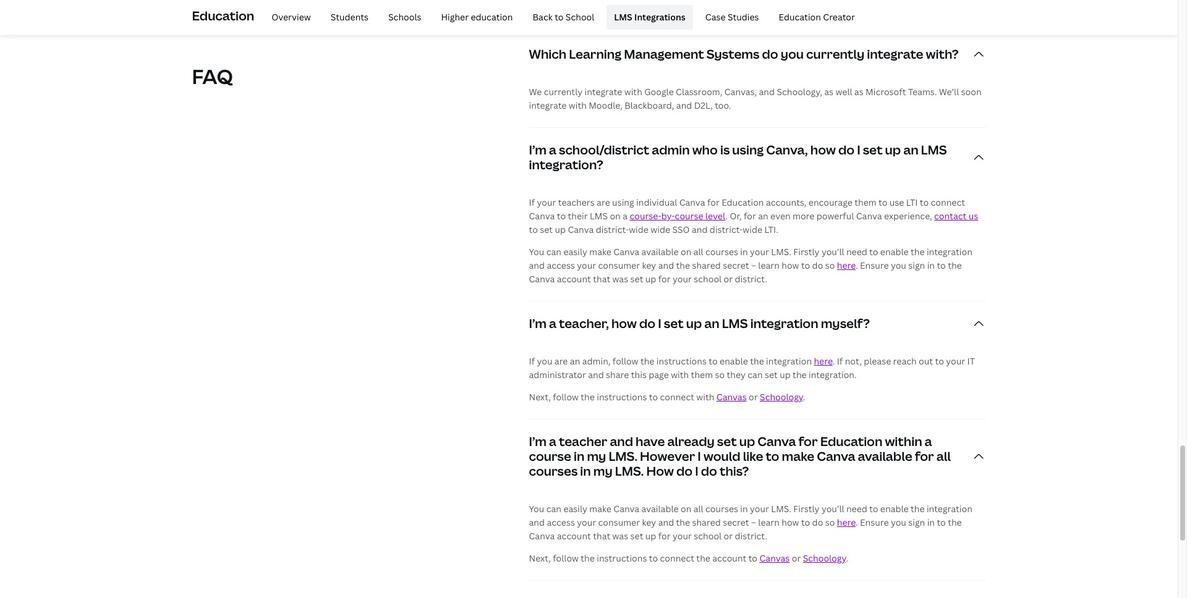 Task type: locate. For each thing, give the bounding box(es) containing it.
0 vertical spatial schoology link
[[760, 392, 803, 403]]

2 next, from the top
[[529, 553, 551, 565]]

0 horizontal spatial are
[[555, 356, 568, 368]]

. ensure you sign in to the canva account that was set up for your school or district. down the lti.
[[529, 260, 962, 285]]

course-by-course level . or, for an even more powerful canva experience, contact us to set up canva district-wide wide sso and district-wide lti.
[[529, 210, 978, 236]]

2 district- from the left
[[710, 224, 743, 236]]

menu bar
[[259, 5, 863, 30]]

–
[[751, 260, 756, 272], [751, 517, 756, 529]]

1 vertical spatial using
[[612, 197, 634, 209]]

wide down course-
[[629, 224, 649, 236]]

set inside the . if not, please reach out to your it administrator and share this page with them so they can set up the integration.
[[765, 369, 778, 381]]

2 vertical spatial all
[[694, 504, 703, 515]]

a left 'teacher'
[[549, 434, 556, 450]]

well
[[836, 86, 852, 98]]

menu bar containing overview
[[259, 5, 863, 30]]

1 vertical spatial them
[[691, 369, 713, 381]]

i'm down we
[[529, 142, 547, 159]]

and
[[759, 86, 775, 98], [676, 100, 692, 112], [692, 224, 708, 236], [529, 260, 545, 272], [658, 260, 674, 272], [588, 369, 604, 381], [610, 434, 633, 450], [529, 517, 545, 529], [658, 517, 674, 529]]

an
[[904, 142, 919, 159], [758, 210, 768, 222], [705, 316, 720, 332], [570, 356, 580, 368]]

lms down teams. at the top
[[921, 142, 947, 159]]

next, for i'm a teacher, how do i set up an lms integration myself?
[[529, 392, 551, 403]]

0 vertical spatial consumer
[[598, 260, 640, 272]]

up inside course-by-course level . or, for an even more powerful canva experience, contact us to set up canva district-wide wide sso and district-wide lti.
[[555, 224, 566, 236]]

1 vertical spatial all
[[937, 449, 951, 465]]

shared down "level"
[[692, 260, 721, 272]]

2 vertical spatial instructions
[[597, 553, 647, 565]]

1 . ensure you sign in to the canva account that was set up for your school or district. from the top
[[529, 260, 962, 285]]

enable for education 'here' link
[[880, 504, 909, 515]]

0 vertical spatial using
[[732, 142, 764, 159]]

d2l,
[[694, 100, 713, 112]]

currently right we
[[544, 86, 583, 98]]

here link for education
[[837, 517, 856, 529]]

1 vertical spatial secret
[[723, 517, 749, 529]]

learn for education 'here' link
[[758, 517, 780, 529]]

0 vertical spatial –
[[751, 260, 756, 272]]

access
[[547, 260, 575, 272], [547, 517, 575, 529]]

integration.
[[809, 369, 857, 381]]

1 vertical spatial consumer
[[598, 517, 640, 529]]

schools link
[[381, 5, 429, 30]]

which
[[529, 46, 567, 63]]

you
[[529, 246, 544, 258], [529, 504, 544, 515]]

0 vertical spatial was
[[613, 274, 628, 285]]

secret
[[723, 260, 749, 272], [723, 517, 749, 529]]

2 wide from the left
[[651, 224, 670, 236]]

i'm inside i'm a teacher and have already set up canva for education within a course in my lms. however i would like to make canva available for all courses in my lms. how do i do this?
[[529, 434, 547, 450]]

canvas
[[717, 392, 747, 403], [760, 553, 790, 565]]

1 vertical spatial access
[[547, 517, 575, 529]]

0 horizontal spatial as
[[824, 86, 834, 98]]

are right teachers
[[597, 197, 610, 209]]

1 vertical spatial you can easily make canva available on all courses in your lms. firstly you'll need to enable the integration and access your consumer key and the shared secret – learn how to do so
[[529, 504, 973, 529]]

you can easily make canva available on all courses in your lms. firstly you'll need to enable the integration and access your consumer key and the shared secret – learn how to do so down the lti.
[[529, 246, 973, 272]]

education left creator
[[779, 11, 821, 23]]

shared up next, follow the instructions to connect the account to canvas or schoology .
[[692, 517, 721, 529]]

0 vertical spatial course
[[675, 210, 703, 222]]

1 horizontal spatial as
[[854, 86, 864, 98]]

a
[[549, 142, 556, 159], [623, 210, 628, 222], [549, 316, 556, 332], [549, 434, 556, 450], [925, 434, 932, 450]]

individual
[[636, 197, 677, 209]]

a right within
[[925, 434, 932, 450]]

1 vertical spatial follow
[[553, 392, 579, 403]]

instructions for do
[[597, 392, 647, 403]]

1 vertical spatial school
[[694, 531, 722, 543]]

1 vertical spatial sign
[[909, 517, 925, 529]]

connect for i'm a teacher, how do i set up an lms integration myself?
[[660, 392, 694, 403]]

0 vertical spatial district.
[[735, 274, 767, 285]]

1 vertical spatial instructions
[[597, 392, 647, 403]]

all down course-by-course level link
[[694, 246, 703, 258]]

1 vertical spatial ensure
[[860, 517, 889, 529]]

not,
[[845, 356, 862, 368]]

next, for i'm a teacher and have already set up canva for education within a course in my lms. however i would like to make canva available for all courses in my lms. how do i do this?
[[529, 553, 551, 565]]

i'm for i'm a school/district admin who is using canva, how do i set up an lms integration?
[[529, 142, 547, 159]]

the inside the . if not, please reach out to your it administrator and share this page with them so they can set up the integration.
[[793, 369, 807, 381]]

access for the top 'here' link
[[547, 260, 575, 272]]

all
[[694, 246, 703, 258], [937, 449, 951, 465], [694, 504, 703, 515]]

more
[[793, 210, 815, 222]]

google
[[644, 86, 674, 98]]

my
[[587, 449, 606, 465], [593, 463, 613, 480]]

1 sign from the top
[[909, 260, 925, 272]]

0 vertical spatial you
[[529, 246, 544, 258]]

available
[[642, 246, 679, 258], [858, 449, 912, 465], [642, 504, 679, 515]]

an up the lti
[[904, 142, 919, 159]]

. ensure you sign in to the canva account that was set up for your school or district. down this?
[[529, 517, 962, 543]]

1 vertical spatial connect
[[660, 392, 694, 403]]

1 vertical spatial next,
[[529, 553, 551, 565]]

2 vertical spatial integrate
[[529, 100, 567, 112]]

set inside i'm a teacher and have already set up canva for education within a course in my lms. however i would like to make canva available for all courses in my lms. how do i do this?
[[717, 434, 737, 450]]

wide left the lti.
[[743, 224, 762, 236]]

i inside the i'm a school/district admin who is using canva, how do i set up an lms integration?
[[857, 142, 861, 159]]

2 horizontal spatial integrate
[[867, 46, 923, 63]]

1 learn from the top
[[758, 260, 780, 272]]

0 vertical spatial them
[[855, 197, 877, 209]]

and inside course-by-course level . or, for an even more powerful canva experience, contact us to set up canva district-wide wide sso and district-wide lti.
[[692, 224, 708, 236]]

an left admin,
[[570, 356, 580, 368]]

myself?
[[821, 316, 870, 332]]

1 district. from the top
[[735, 274, 767, 285]]

how inside the i'm a school/district admin who is using canva, how do i set up an lms integration?
[[811, 142, 836, 159]]

course
[[675, 210, 703, 222], [529, 449, 571, 465]]

integration?
[[529, 157, 603, 173]]

on inside if your teachers are using individual canva for education accounts, encourage them to use lti to connect canva to their lms on a
[[610, 210, 621, 222]]

2 you'll from the top
[[822, 504, 844, 515]]

powerful
[[817, 210, 854, 222]]

i'm a teacher and have already set up canva for education within a course in my lms. however i would like to make canva available for all courses in my lms. how do i do this?
[[529, 434, 951, 480]]

canvas link for an
[[717, 392, 747, 403]]

learn
[[758, 260, 780, 272], [758, 517, 780, 529]]

education inside if your teachers are using individual canva for education accounts, encourage them to use lti to connect canva to their lms on a
[[722, 197, 764, 209]]

level
[[706, 210, 726, 222]]

courses down 'teacher'
[[529, 463, 578, 480]]

2 vertical spatial on
[[681, 504, 692, 515]]

do inside dropdown button
[[762, 46, 778, 63]]

0 vertical spatial firstly
[[794, 246, 820, 258]]

make
[[589, 246, 612, 258], [782, 449, 815, 465], [589, 504, 612, 515]]

2 vertical spatial connect
[[660, 553, 694, 565]]

district. for education 'here' link
[[735, 531, 767, 543]]

school
[[694, 274, 722, 285], [694, 531, 722, 543]]

on up next, follow the instructions to connect the account to canvas or schoology .
[[681, 504, 692, 515]]

currently down creator
[[806, 46, 865, 63]]

a for teacher
[[549, 434, 556, 450]]

0 vertical spatial integrate
[[867, 46, 923, 63]]

using up course-
[[612, 197, 634, 209]]

connect for i'm a teacher and have already set up canva for education within a course in my lms. however i would like to make canva available for all courses in my lms. how do i do this?
[[660, 553, 694, 565]]

2 access from the top
[[547, 517, 575, 529]]

education inside i'm a teacher and have already set up canva for education within a course in my lms. however i would like to make canva available for all courses in my lms. how do i do this?
[[820, 434, 883, 450]]

. ensure you sign in to the canva account that was set up for your school or district.
[[529, 260, 962, 285], [529, 517, 962, 543]]

ensure for the top 'here' link
[[860, 260, 889, 272]]

case studies
[[705, 11, 759, 23]]

school up i'm a teacher, how do i set up an lms integration myself?
[[694, 274, 722, 285]]

if left the not,
[[837, 356, 843, 368]]

a left course-
[[623, 210, 628, 222]]

1 horizontal spatial them
[[855, 197, 877, 209]]

1 access from the top
[[547, 260, 575, 272]]

if left teachers
[[529, 197, 535, 209]]

0 vertical spatial enable
[[880, 246, 909, 258]]

systems
[[707, 46, 760, 63]]

enable for the top 'here' link
[[880, 246, 909, 258]]

2 school from the top
[[694, 531, 722, 543]]

3 i'm from the top
[[529, 434, 547, 450]]

a left school/district
[[549, 142, 556, 159]]

a inside the i'm a school/district admin who is using canva, how do i set up an lms integration?
[[549, 142, 556, 159]]

them inside the . if not, please reach out to your it administrator and share this page with them so they can set up the integration.
[[691, 369, 713, 381]]

school for education 'here' link
[[694, 531, 722, 543]]

course inside i'm a teacher and have already set up canva for education within a course in my lms. however i would like to make canva available for all courses in my lms. how do i do this?
[[529, 449, 571, 465]]

2 i'm from the top
[[529, 316, 547, 332]]

microsoft
[[866, 86, 906, 98]]

a left teacher,
[[549, 316, 556, 332]]

1 vertical spatial so
[[715, 369, 725, 381]]

so inside the . if not, please reach out to your it administrator and share this page with them so they can set up the integration.
[[715, 369, 725, 381]]

1 consumer from the top
[[598, 260, 640, 272]]

1 wide from the left
[[629, 224, 649, 236]]

a inside i'm a teacher, how do i set up an lms integration myself? dropdown button
[[549, 316, 556, 332]]

as right well
[[854, 86, 864, 98]]

canva,
[[766, 142, 808, 159]]

1 vertical spatial make
[[782, 449, 815, 465]]

. inside course-by-course level . or, for an even more powerful canva experience, contact us to set up canva district-wide wide sso and district-wide lti.
[[726, 210, 728, 222]]

2 you can easily make canva available on all courses in your lms. firstly you'll need to enable the integration and access your consumer key and the shared secret – learn how to do so from the top
[[529, 504, 973, 529]]

integrate down we
[[529, 100, 567, 112]]

on down sso
[[681, 246, 692, 258]]

0 vertical spatial on
[[610, 210, 621, 222]]

an inside the i'm a school/district admin who is using canva, how do i set up an lms integration?
[[904, 142, 919, 159]]

an up the lti.
[[758, 210, 768, 222]]

school/district
[[559, 142, 649, 159]]

overview link
[[264, 5, 318, 30]]

0 vertical spatial next,
[[529, 392, 551, 403]]

are inside if your teachers are using individual canva for education accounts, encourage them to use lti to connect canva to their lms on a
[[597, 197, 610, 209]]

blackboard,
[[625, 100, 674, 112]]

1 horizontal spatial integrate
[[585, 86, 622, 98]]

integrate
[[867, 46, 923, 63], [585, 86, 622, 98], [529, 100, 567, 112]]

schoology
[[760, 392, 803, 403], [803, 553, 846, 565]]

0 vertical spatial available
[[642, 246, 679, 258]]

0 vertical spatial are
[[597, 197, 610, 209]]

as left well
[[824, 86, 834, 98]]

to inside the . if not, please reach out to your it administrator and share this page with them so they can set up the integration.
[[935, 356, 944, 368]]

need
[[846, 246, 867, 258], [846, 504, 867, 515]]

up
[[885, 142, 901, 159], [555, 224, 566, 236], [645, 274, 656, 285], [686, 316, 702, 332], [780, 369, 791, 381], [739, 434, 755, 450], [645, 531, 656, 543]]

with inside the . if not, please reach out to your it administrator and share this page with them so they can set up the integration.
[[671, 369, 689, 381]]

1 vertical spatial here link
[[814, 356, 833, 368]]

2 easily from the top
[[564, 504, 587, 515]]

0 vertical spatial account
[[557, 274, 591, 285]]

if you are an admin, follow the instructions to enable the integration here
[[529, 356, 833, 368]]

i'm a school/district admin who is using canva, how do i set up an lms integration? button
[[529, 128, 986, 188]]

1 vertical spatial key
[[642, 517, 656, 529]]

2 – from the top
[[751, 517, 756, 529]]

0 vertical spatial secret
[[723, 260, 749, 272]]

0 vertical spatial canvas
[[717, 392, 747, 403]]

integrate up moodle,
[[585, 86, 622, 98]]

integrate inside dropdown button
[[867, 46, 923, 63]]

1 vertical spatial courses
[[529, 463, 578, 480]]

1 vertical spatial need
[[846, 504, 867, 515]]

2 vertical spatial make
[[589, 504, 612, 515]]

set inside the i'm a school/district admin who is using canva, how do i set up an lms integration?
[[863, 142, 883, 159]]

1 horizontal spatial course
[[675, 210, 703, 222]]

them left use
[[855, 197, 877, 209]]

on left course-
[[610, 210, 621, 222]]

1 horizontal spatial currently
[[806, 46, 865, 63]]

integrate up microsoft
[[867, 46, 923, 63]]

1 vertical spatial canvas link
[[760, 553, 790, 565]]

i'm for i'm a teacher, how do i set up an lms integration myself?
[[529, 316, 547, 332]]

2 district. from the top
[[735, 531, 767, 543]]

access for education 'here' link
[[547, 517, 575, 529]]

0 vertical spatial you can easily make canva available on all courses in your lms. firstly you'll need to enable the integration and access your consumer key and the shared secret – learn how to do so
[[529, 246, 973, 272]]

studies
[[728, 11, 759, 23]]

0 vertical spatial need
[[846, 246, 867, 258]]

1 vertical spatial shared
[[692, 517, 721, 529]]

if up administrator
[[529, 356, 535, 368]]

out
[[919, 356, 933, 368]]

1 vertical spatial course
[[529, 449, 571, 465]]

1 was from the top
[[613, 274, 628, 285]]

1 i'm from the top
[[529, 142, 547, 159]]

0 vertical spatial access
[[547, 260, 575, 272]]

all up next, follow the instructions to connect the account to canvas or schoology .
[[694, 504, 703, 515]]

1 vertical spatial firstly
[[794, 504, 820, 515]]

using
[[732, 142, 764, 159], [612, 197, 634, 209]]

2 key from the top
[[642, 517, 656, 529]]

courses down this?
[[706, 504, 738, 515]]

to inside i'm a teacher and have already set up canva for education within a course in my lms. however i would like to make canva available for all courses in my lms. how do i do this?
[[766, 449, 779, 465]]

0 vertical spatial that
[[593, 274, 610, 285]]

set inside course-by-course level . or, for an even more powerful canva experience, contact us to set up canva district-wide wide sso and district-wide lti.
[[540, 224, 553, 236]]

wide down the by-
[[651, 224, 670, 236]]

i'm inside the i'm a school/district admin who is using canva, how do i set up an lms integration?
[[529, 142, 547, 159]]

key down course-
[[642, 260, 656, 272]]

currently inside we currently integrate with google classroom, canvas, and schoology, as well as microsoft teams. we'll soon integrate with moodle, blackboard, and d2l, too.
[[544, 86, 583, 98]]

0 vertical spatial canvas link
[[717, 392, 747, 403]]

i'm left teacher,
[[529, 316, 547, 332]]

1 next, from the top
[[529, 392, 551, 403]]

1 vertical spatial schoology link
[[803, 553, 846, 565]]

1 secret from the top
[[723, 260, 749, 272]]

wide
[[629, 224, 649, 236], [651, 224, 670, 236], [743, 224, 762, 236]]

i'm a teacher, how do i set up an lms integration myself?
[[529, 316, 870, 332]]

1 shared from the top
[[692, 260, 721, 272]]

0 vertical spatial all
[[694, 246, 703, 258]]

firstly
[[794, 246, 820, 258], [794, 504, 820, 515]]

education creator
[[779, 11, 855, 23]]

1 vertical spatial was
[[613, 531, 628, 543]]

back to school
[[533, 11, 594, 23]]

0 vertical spatial currently
[[806, 46, 865, 63]]

teacher
[[559, 434, 607, 450]]

1 vertical spatial you
[[529, 504, 544, 515]]

schoology link for integration
[[760, 392, 803, 403]]

2 horizontal spatial wide
[[743, 224, 762, 236]]

it
[[967, 356, 975, 368]]

in
[[740, 246, 748, 258], [927, 260, 935, 272], [574, 449, 585, 465], [580, 463, 591, 480], [740, 504, 748, 515], [927, 517, 935, 529]]

1 horizontal spatial district-
[[710, 224, 743, 236]]

1 ensure from the top
[[860, 260, 889, 272]]

courses down "level"
[[706, 246, 738, 258]]

all right within
[[937, 449, 951, 465]]

secret down course-by-course level . or, for an even more powerful canva experience, contact us to set up canva district-wide wide sso and district-wide lti.
[[723, 260, 749, 272]]

courses inside i'm a teacher and have already set up canva for education within a course in my lms. however i would like to make canva available for all courses in my lms. how do i do this?
[[529, 463, 578, 480]]

like
[[743, 449, 763, 465]]

2 . ensure you sign in to the canva account that was set up for your school or district. from the top
[[529, 517, 962, 543]]

district.
[[735, 274, 767, 285], [735, 531, 767, 543]]

ensure for education 'here' link
[[860, 517, 889, 529]]

if for if your teachers are using individual canva for education accounts, encourage them to use lti to connect canva to their lms on a
[[529, 197, 535, 209]]

2 ensure from the top
[[860, 517, 889, 529]]

us
[[969, 210, 978, 222]]

0 horizontal spatial using
[[612, 197, 634, 209]]

i'm left 'teacher'
[[529, 434, 547, 450]]

0 horizontal spatial district-
[[596, 224, 629, 236]]

a for school/district
[[549, 142, 556, 159]]

using right is
[[732, 142, 764, 159]]

0 horizontal spatial currently
[[544, 86, 583, 98]]

1 vertical spatial i'm
[[529, 316, 547, 332]]

1 vertical spatial currently
[[544, 86, 583, 98]]

here link
[[837, 260, 856, 272], [814, 356, 833, 368], [837, 517, 856, 529]]

1 school from the top
[[694, 274, 722, 285]]

1 vertical spatial learn
[[758, 517, 780, 529]]

2 vertical spatial so
[[825, 517, 835, 529]]

2 learn from the top
[[758, 517, 780, 529]]

was
[[613, 274, 628, 285], [613, 531, 628, 543]]

1 horizontal spatial using
[[732, 142, 764, 159]]

you can easily make canva available on all courses in your lms. firstly you'll need to enable the integration and access your consumer key and the shared secret – learn how to do so down this?
[[529, 504, 973, 529]]

here link for integration
[[814, 356, 833, 368]]

lti
[[906, 197, 918, 209]]

0 vertical spatial . ensure you sign in to the canva account that was set up for your school or district.
[[529, 260, 962, 285]]

school up next, follow the instructions to connect the account to canvas or schoology .
[[694, 531, 722, 543]]

1 vertical spatial that
[[593, 531, 610, 543]]

1 vertical spatial available
[[858, 449, 912, 465]]

0 vertical spatial i'm
[[529, 142, 547, 159]]

0 horizontal spatial canvas
[[717, 392, 747, 403]]

1 vertical spatial account
[[557, 531, 591, 543]]

students
[[331, 11, 369, 23]]

1 horizontal spatial wide
[[651, 224, 670, 236]]

this?
[[720, 463, 749, 480]]

lms right the their at the left
[[590, 210, 608, 222]]

them down "if you are an admin, follow the instructions to enable the integration here"
[[691, 369, 713, 381]]

if inside if your teachers are using individual canva for education accounts, encourage them to use lti to connect canva to their lms on a
[[529, 197, 535, 209]]

set
[[863, 142, 883, 159], [540, 224, 553, 236], [630, 274, 643, 285], [664, 316, 684, 332], [765, 369, 778, 381], [717, 434, 737, 450], [630, 531, 643, 543]]

next,
[[529, 392, 551, 403], [529, 553, 551, 565]]

however
[[640, 449, 695, 465]]

currently
[[806, 46, 865, 63], [544, 86, 583, 98]]

are up administrator
[[555, 356, 568, 368]]

0 vertical spatial easily
[[564, 246, 587, 258]]

for inside if your teachers are using individual canva for education accounts, encourage them to use lti to connect canva to their lms on a
[[707, 197, 720, 209]]

for inside course-by-course level . or, for an even more powerful canva experience, contact us to set up canva district-wide wide sso and district-wide lti.
[[744, 210, 756, 222]]

.
[[726, 210, 728, 222], [856, 260, 858, 272], [833, 356, 835, 368], [803, 392, 805, 403], [856, 517, 858, 529], [846, 553, 848, 565]]

education left within
[[820, 434, 883, 450]]

key down how
[[642, 517, 656, 529]]

on
[[610, 210, 621, 222], [681, 246, 692, 258], [681, 504, 692, 515]]

secret down this?
[[723, 517, 749, 529]]

2 vertical spatial here link
[[837, 517, 856, 529]]

account
[[557, 274, 591, 285], [557, 531, 591, 543], [713, 553, 747, 565]]

1 vertical spatial . ensure you sign in to the canva account that was set up for your school or district.
[[529, 517, 962, 543]]

0 vertical spatial connect
[[931, 197, 965, 209]]

education up or,
[[722, 197, 764, 209]]

i
[[857, 142, 861, 159], [658, 316, 662, 332], [698, 449, 701, 465], [695, 463, 699, 480]]



Task type: describe. For each thing, give the bounding box(es) containing it.
0 vertical spatial follow
[[613, 356, 638, 368]]

their
[[568, 210, 588, 222]]

case
[[705, 11, 726, 23]]

1 you from the top
[[529, 246, 544, 258]]

instructions for have
[[597, 553, 647, 565]]

and inside the . if not, please reach out to your it administrator and share this page with them so they can set up the integration.
[[588, 369, 604, 381]]

2 you from the top
[[529, 504, 544, 515]]

too.
[[715, 100, 731, 112]]

share
[[606, 369, 629, 381]]

2 vertical spatial here
[[837, 517, 856, 529]]

connect inside if your teachers are using individual canva for education accounts, encourage them to use lti to connect canva to their lms on a
[[931, 197, 965, 209]]

classroom,
[[676, 86, 723, 98]]

0 vertical spatial can
[[546, 246, 561, 258]]

all inside i'm a teacher and have already set up canva for education within a course in my lms. however i would like to make canva available for all courses in my lms. how do i do this?
[[937, 449, 951, 465]]

2 shared from the top
[[692, 517, 721, 529]]

learning
[[569, 46, 622, 63]]

is
[[720, 142, 730, 159]]

how inside i'm a teacher, how do i set up an lms integration myself? dropdown button
[[612, 316, 637, 332]]

please
[[864, 356, 891, 368]]

admin
[[652, 142, 690, 159]]

1 vertical spatial canvas
[[760, 553, 790, 565]]

faq
[[192, 63, 233, 90]]

school
[[566, 11, 594, 23]]

education
[[471, 11, 513, 23]]

2 that from the top
[[593, 531, 610, 543]]

page
[[649, 369, 669, 381]]

. inside the . if not, please reach out to your it administrator and share this page with them so they can set up the integration.
[[833, 356, 835, 368]]

my down 'teacher'
[[593, 463, 613, 480]]

2 vertical spatial can
[[546, 504, 561, 515]]

district. for the top 'here' link
[[735, 274, 767, 285]]

1 district- from the left
[[596, 224, 629, 236]]

canvas,
[[725, 86, 757, 98]]

higher
[[441, 11, 469, 23]]

course-
[[630, 210, 661, 222]]

next, follow the instructions to connect the account to canvas or schoology .
[[529, 553, 848, 565]]

encourage
[[809, 197, 853, 209]]

sso
[[672, 224, 690, 236]]

1 easily from the top
[[564, 246, 587, 258]]

1 vertical spatial integrate
[[585, 86, 622, 98]]

which learning management systems do you currently integrate with? button
[[529, 32, 986, 77]]

case studies link
[[698, 5, 767, 30]]

up inside the . if not, please reach out to your it administrator and share this page with them so they can set up the integration.
[[780, 369, 791, 381]]

an inside course-by-course level . or, for an even more powerful canva experience, contact us to set up canva district-wide wide sso and district-wide lti.
[[758, 210, 768, 222]]

creator
[[823, 11, 855, 23]]

1 vertical spatial here
[[814, 356, 833, 368]]

they
[[727, 369, 746, 381]]

back
[[533, 11, 553, 23]]

1 – from the top
[[751, 260, 756, 272]]

2 secret from the top
[[723, 517, 749, 529]]

this
[[631, 369, 647, 381]]

0 vertical spatial here
[[837, 260, 856, 272]]

learn for the top 'here' link
[[758, 260, 780, 272]]

i'm for i'm a teacher and have already set up canva for education within a course in my lms. however i would like to make canva available for all courses in my lms. how do i do this?
[[529, 434, 547, 450]]

even
[[771, 210, 791, 222]]

0 vertical spatial schoology
[[760, 392, 803, 403]]

all for education 'here' link
[[694, 504, 703, 515]]

we
[[529, 86, 542, 98]]

2 need from the top
[[846, 504, 867, 515]]

currently inside dropdown button
[[806, 46, 865, 63]]

0 vertical spatial here link
[[837, 260, 856, 272]]

lms inside if your teachers are using individual canva for education accounts, encourage them to use lti to connect canva to their lms on a
[[590, 210, 608, 222]]

education up the faq
[[192, 7, 254, 24]]

0 horizontal spatial integrate
[[529, 100, 567, 112]]

2 was from the top
[[613, 531, 628, 543]]

course-by-course level link
[[630, 210, 726, 222]]

school for the top 'here' link
[[694, 274, 722, 285]]

to inside course-by-course level . or, for an even more powerful canva experience, contact us to set up canva district-wide wide sso and district-wide lti.
[[529, 224, 538, 236]]

you inside dropdown button
[[781, 46, 804, 63]]

2 sign from the top
[[909, 517, 925, 529]]

i'm a teacher, how do i set up an lms integration myself? button
[[529, 302, 986, 347]]

1 you can easily make canva available on all courses in your lms. firstly you'll need to enable the integration and access your consumer key and the shared secret – learn how to do so from the top
[[529, 246, 973, 272]]

soon
[[961, 86, 982, 98]]

can inside the . if not, please reach out to your it administrator and share this page with them so they can set up the integration.
[[748, 369, 763, 381]]

a inside if your teachers are using individual canva for education accounts, encourage them to use lti to connect canva to their lms on a
[[623, 210, 628, 222]]

up inside the i'm a school/district admin who is using canva, how do i set up an lms integration?
[[885, 142, 901, 159]]

integration inside dropdown button
[[751, 316, 818, 332]]

canvas link for canva
[[760, 553, 790, 565]]

1 that from the top
[[593, 274, 610, 285]]

schoology,
[[777, 86, 822, 98]]

if inside the . if not, please reach out to your it administrator and share this page with them so they can set up the integration.
[[837, 356, 843, 368]]

if for if you are an admin, follow the instructions to enable the integration here
[[529, 356, 535, 368]]

education inside education creator 'link'
[[779, 11, 821, 23]]

contact us link
[[934, 210, 978, 222]]

schools
[[388, 11, 421, 23]]

your inside the . if not, please reach out to your it administrator and share this page with them so they can set up the integration.
[[946, 356, 965, 368]]

how
[[646, 463, 674, 480]]

all for the top 'here' link
[[694, 246, 703, 258]]

1 firstly from the top
[[794, 246, 820, 258]]

back to school link
[[525, 5, 602, 30]]

make for education 'here' link
[[589, 504, 612, 515]]

up inside i'm a teacher and have already set up canva for education within a course in my lms. however i would like to make canva available for all courses in my lms. how do i do this?
[[739, 434, 755, 450]]

1 vertical spatial enable
[[720, 356, 748, 368]]

students link
[[323, 5, 376, 30]]

experience,
[[884, 210, 932, 222]]

would
[[704, 449, 741, 465]]

contact
[[934, 210, 967, 222]]

using inside the i'm a school/district admin who is using canva, how do i set up an lms integration?
[[732, 142, 764, 159]]

lms left integrations
[[614, 11, 632, 23]]

2 vertical spatial available
[[642, 504, 679, 515]]

higher education link
[[434, 5, 520, 30]]

2 consumer from the top
[[598, 517, 640, 529]]

3 wide from the left
[[743, 224, 762, 236]]

integrations
[[634, 11, 686, 23]]

and inside i'm a teacher and have already set up canva for education within a course in my lms. however i would like to make canva available for all courses in my lms. how do i do this?
[[610, 434, 633, 450]]

have
[[636, 434, 665, 450]]

1 vertical spatial on
[[681, 246, 692, 258]]

1 need from the top
[[846, 246, 867, 258]]

administrator
[[529, 369, 586, 381]]

an up "if you are an admin, follow the instructions to enable the integration here"
[[705, 316, 720, 332]]

do inside the i'm a school/district admin who is using canva, how do i set up an lms integration?
[[838, 142, 855, 159]]

accounts,
[[766, 197, 807, 209]]

we currently integrate with google classroom, canvas, and schoology, as well as microsoft teams. we'll soon integrate with moodle, blackboard, and d2l, too.
[[529, 86, 982, 112]]

1 key from the top
[[642, 260, 656, 272]]

i'm a teacher and have already set up canva for education within a course in my lms. however i would like to make canva available for all courses in my lms. how do i do this? button
[[529, 420, 986, 494]]

moodle,
[[589, 100, 623, 112]]

if your teachers are using individual canva for education accounts, encourage them to use lti to connect canva to their lms on a
[[529, 197, 965, 222]]

lms inside the i'm a school/district admin who is using canva, how do i set up an lms integration?
[[921, 142, 947, 159]]

within
[[885, 434, 922, 450]]

follow for teacher
[[553, 553, 579, 565]]

which learning management systems do you currently integrate with?
[[529, 46, 959, 63]]

higher education
[[441, 11, 513, 23]]

make inside i'm a teacher and have already set up canva for education within a course in my lms. however i would like to make canva available for all courses in my lms. how do i do this?
[[782, 449, 815, 465]]

teacher,
[[559, 316, 609, 332]]

1 as from the left
[[824, 86, 834, 98]]

with?
[[926, 46, 959, 63]]

by-
[[661, 210, 675, 222]]

management
[[624, 46, 704, 63]]

follow for teacher,
[[553, 392, 579, 403]]

1 you'll from the top
[[822, 246, 844, 258]]

2 vertical spatial account
[[713, 553, 747, 565]]

a for teacher,
[[549, 316, 556, 332]]

available inside i'm a teacher and have already set up canva for education within a course in my lms. however i would like to make canva available for all courses in my lms. how do i do this?
[[858, 449, 912, 465]]

2 vertical spatial courses
[[706, 504, 738, 515]]

your inside if your teachers are using individual canva for education accounts, encourage them to use lti to connect canva to their lms on a
[[537, 197, 556, 209]]

0 vertical spatial instructions
[[657, 356, 707, 368]]

schoology link for education
[[803, 553, 846, 565]]

make for the top 'here' link
[[589, 246, 612, 258]]

2 firstly from the top
[[794, 504, 820, 515]]

use
[[890, 197, 904, 209]]

2 as from the left
[[854, 86, 864, 98]]

we'll
[[939, 86, 959, 98]]

. if not, please reach out to your it administrator and share this page with them so they can set up the integration.
[[529, 356, 975, 381]]

who
[[692, 142, 718, 159]]

course inside course-by-course level . or, for an even more powerful canva experience, contact us to set up canva district-wide wide sso and district-wide lti.
[[675, 210, 703, 222]]

0 vertical spatial courses
[[706, 246, 738, 258]]

1 vertical spatial schoology
[[803, 553, 846, 565]]

my left 'have'
[[587, 449, 606, 465]]

0 vertical spatial so
[[825, 260, 835, 272]]

teams.
[[908, 86, 937, 98]]

lms up the . if not, please reach out to your it administrator and share this page with them so they can set up the integration.
[[722, 316, 748, 332]]

education creator link
[[771, 5, 863, 30]]

lms integrations link
[[607, 5, 693, 30]]

lti.
[[765, 224, 778, 236]]

lms integrations
[[614, 11, 686, 23]]

or,
[[730, 210, 742, 222]]

i'm a school/district admin who is using canva, how do i set up an lms integration?
[[529, 142, 947, 173]]

already
[[667, 434, 715, 450]]

them inside if your teachers are using individual canva for education accounts, encourage them to use lti to connect canva to their lms on a
[[855, 197, 877, 209]]

teachers
[[558, 197, 595, 209]]

reach
[[893, 356, 917, 368]]

using inside if your teachers are using individual canva for education accounts, encourage them to use lti to connect canva to their lms on a
[[612, 197, 634, 209]]



Task type: vqa. For each thing, say whether or not it's contained in the screenshot.
TRIMMING, START EDGE slider in the ANYTIME button
no



